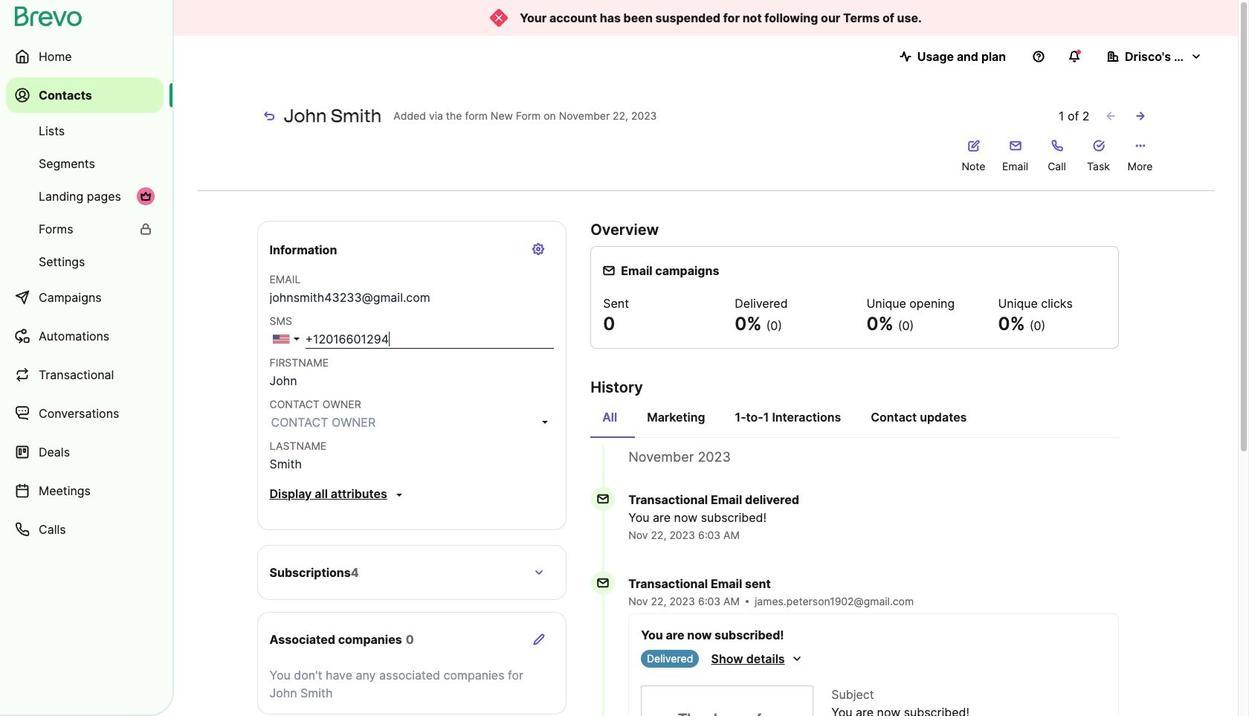 Task type: locate. For each thing, give the bounding box(es) containing it.
left___8yvyj image
[[140, 223, 152, 235]]

dialog
[[1239, 0, 1250, 716]]

tab list
[[591, 402, 1119, 438]]

SMS field
[[305, 330, 554, 349]]



Task type: describe. For each thing, give the bounding box(es) containing it.
FIRSTNAME field
[[270, 372, 554, 390]]

EMAIL field
[[270, 289, 554, 306]]

left___8yvyj image
[[140, 190, 152, 202]]

LASTNAME field
[[270, 455, 554, 473]]



Task type: vqa. For each thing, say whether or not it's contained in the screenshot.
SMS field
yes



